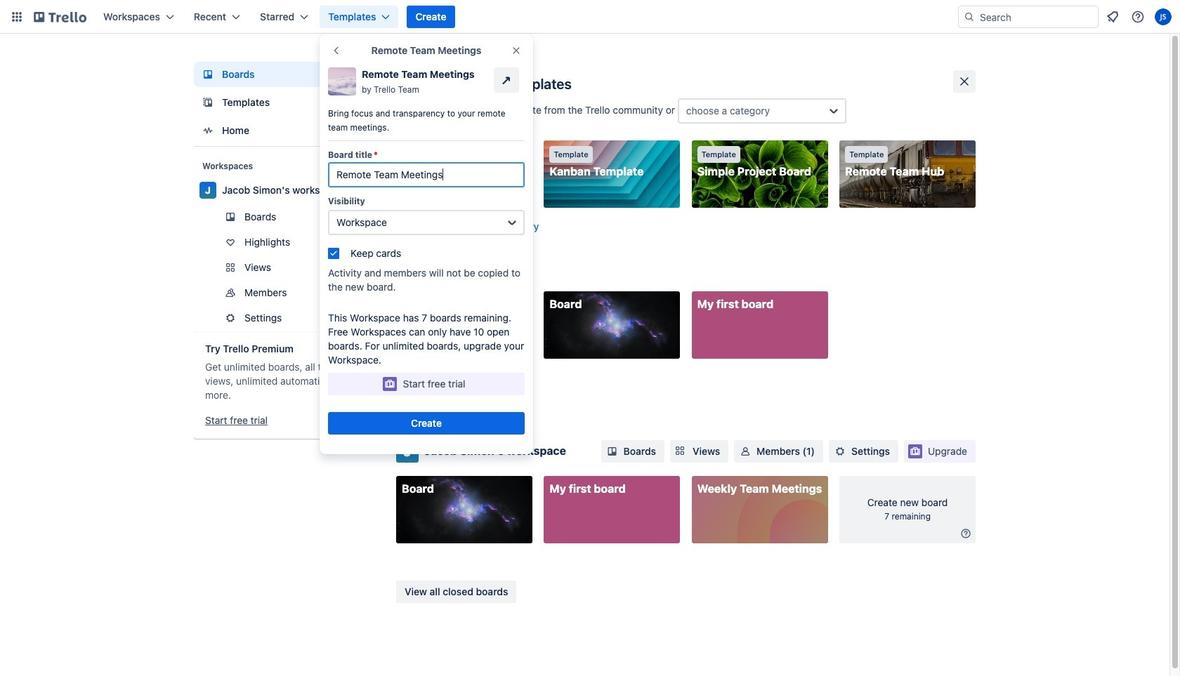 Task type: vqa. For each thing, say whether or not it's contained in the screenshot.
the left Click to unstar this board. It will be removed from your starred list. image
no



Task type: describe. For each thing, give the bounding box(es) containing it.
jacob simon (jacobsimon16) image
[[1155, 8, 1172, 25]]

home image
[[199, 122, 216, 139]]

2 horizontal spatial sm image
[[959, 527, 973, 541]]

search image
[[964, 11, 975, 22]]

primary element
[[0, 0, 1180, 34]]

close popover image
[[511, 45, 522, 56]]

template board image
[[199, 94, 216, 111]]

sm image
[[833, 445, 847, 459]]

0 horizontal spatial sm image
[[605, 445, 619, 459]]

return to previous screen image
[[331, 45, 342, 56]]

Search field
[[975, 6, 1098, 27]]



Task type: locate. For each thing, give the bounding box(es) containing it.
sm image
[[605, 445, 619, 459], [738, 445, 752, 459], [959, 527, 973, 541]]

0 notifications image
[[1104, 8, 1121, 25]]

board image
[[199, 66, 216, 83]]

add image
[[351, 284, 368, 301]]

open information menu image
[[1131, 10, 1145, 24]]

1 horizontal spatial sm image
[[738, 445, 752, 459]]

back to home image
[[34, 6, 86, 28]]

None text field
[[328, 162, 525, 188]]



